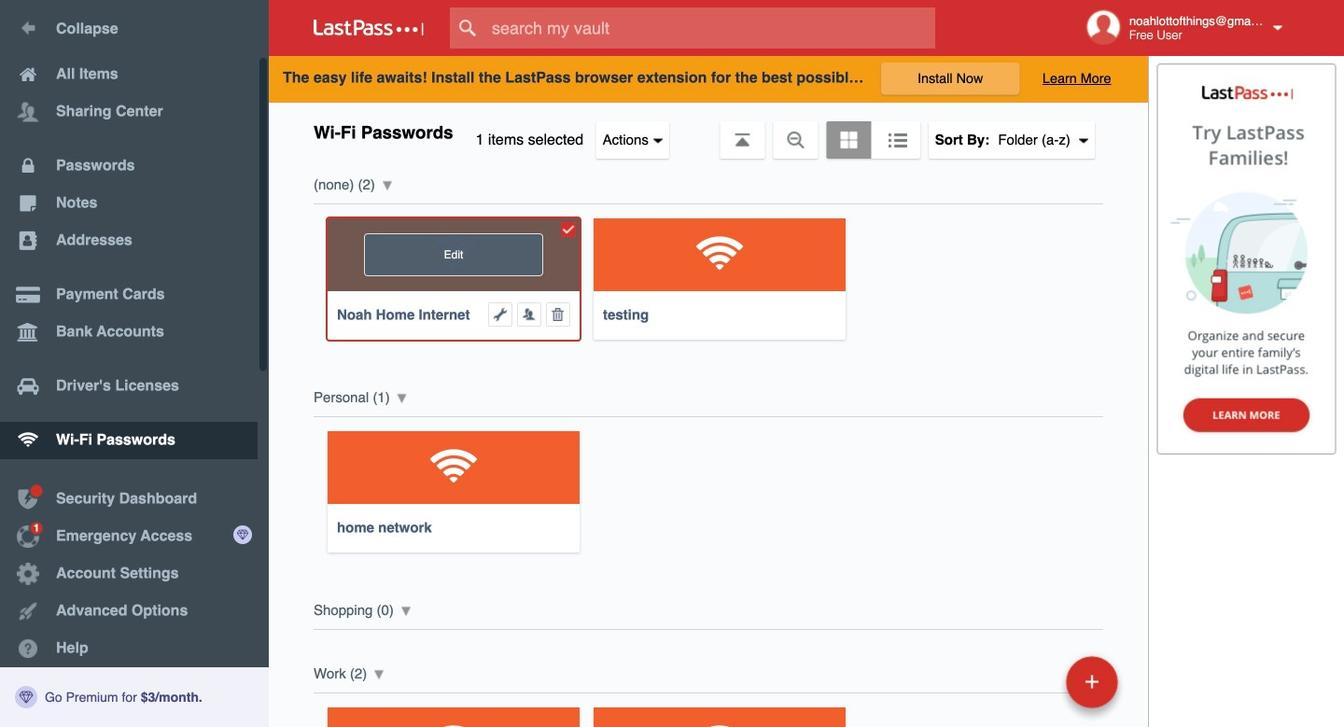 Task type: describe. For each thing, give the bounding box(es) containing it.
Search search field
[[450, 7, 972, 49]]

search my vault text field
[[450, 7, 972, 49]]

new item navigation
[[1060, 651, 1130, 728]]

main navigation navigation
[[0, 0, 269, 728]]

new item image
[[1086, 676, 1099, 689]]



Task type: vqa. For each thing, say whether or not it's contained in the screenshot.
search my vault text box on the top
yes



Task type: locate. For each thing, give the bounding box(es) containing it.
lastpass image
[[314, 20, 424, 36]]

vault options navigation
[[269, 103, 1149, 159]]



